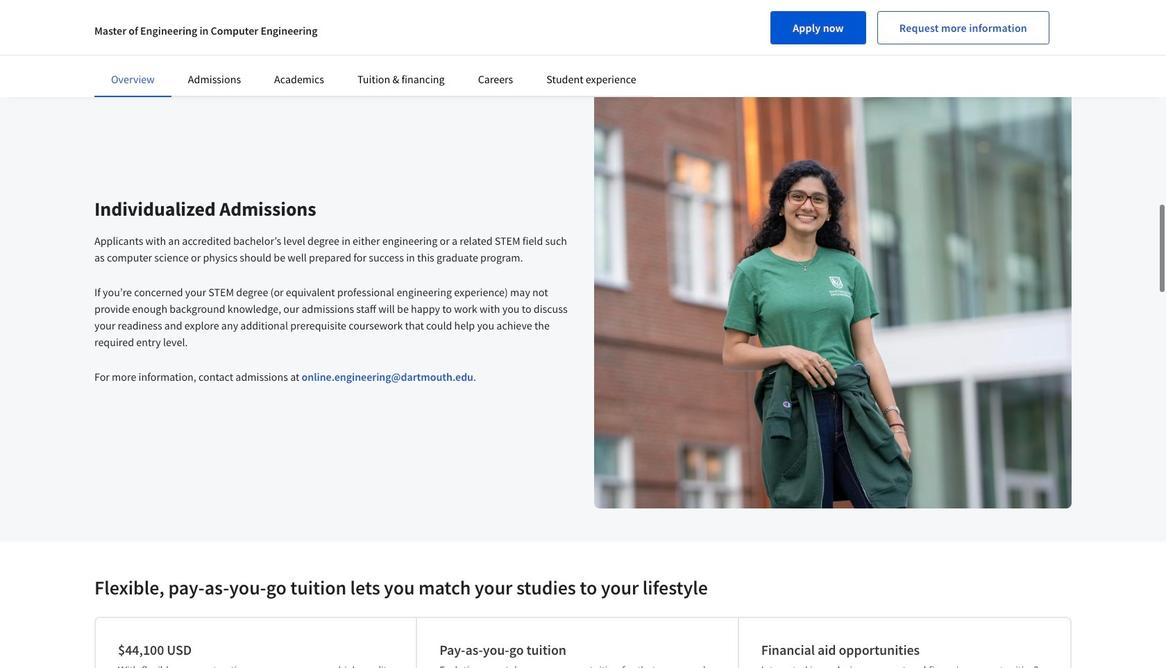 Task type: locate. For each thing, give the bounding box(es) containing it.
list
[[94, 618, 1072, 669]]



Task type: describe. For each thing, give the bounding box(es) containing it.
embedded module image image
[[642, 0, 997, 13]]



Task type: vqa. For each thing, say whether or not it's contained in the screenshot.
LIST
yes



